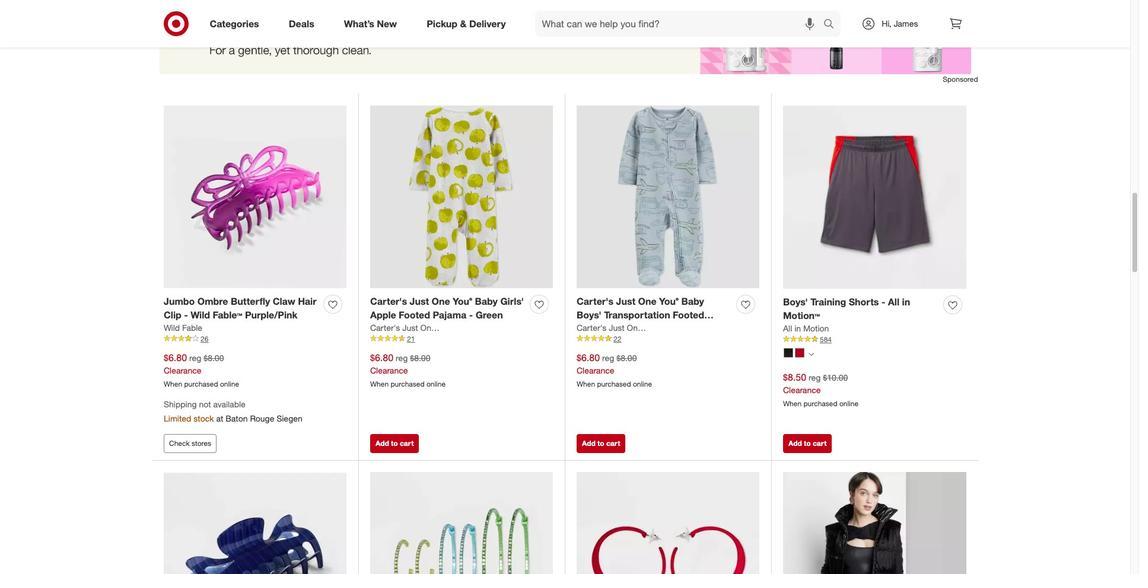 Task type: locate. For each thing, give the bounding box(es) containing it.
purchased inside $8.50 reg $10.00 clearance when purchased online
[[804, 399, 838, 408]]

footed up 22 link
[[673, 309, 705, 321]]

when
[[164, 380, 182, 389], [370, 380, 389, 389], [577, 380, 596, 389], [784, 399, 802, 408]]

1 horizontal spatial cart
[[607, 439, 621, 448]]

shipping not available limited stock at  baton rouge siegen
[[164, 399, 303, 424]]

boys' left "transportation"
[[577, 309, 602, 321]]

boys'
[[784, 296, 808, 308], [577, 309, 602, 321]]

2 horizontal spatial $6.80
[[577, 352, 600, 364]]

$6.80 for carter's just one you®️ baby boys' transportation footed pajama - blue
[[577, 352, 600, 364]]

jumbo ombre butterfly claw hair clip - wild fable™ purple/pink image
[[164, 105, 347, 288], [164, 105, 347, 288]]

What can we help you find? suggestions appear below search field
[[535, 11, 827, 37]]

carter's
[[370, 296, 407, 308], [577, 296, 614, 308], [370, 323, 400, 333], [577, 323, 607, 333]]

hair
[[298, 296, 317, 308]]

you®️ up "transportation"
[[660, 296, 679, 308]]

2 carter's just one you link from the left
[[577, 322, 659, 334]]

0 horizontal spatial wild
[[164, 323, 180, 333]]

2 horizontal spatial add to cart
[[789, 439, 827, 448]]

purchased
[[184, 380, 218, 389], [391, 380, 425, 389], [598, 380, 631, 389], [804, 399, 838, 408]]

0 horizontal spatial add to cart button
[[370, 435, 419, 454]]

0 horizontal spatial all
[[784, 323, 793, 334]]

one inside carter's just one you®️ baby boys' transportation footed pajama - blue
[[638, 296, 657, 308]]

jumbo ombre butterfly claw hair clip - wild fable™ purple/pink
[[164, 296, 317, 321]]

-
[[882, 296, 886, 308], [184, 309, 188, 321], [469, 309, 473, 321], [613, 323, 617, 335]]

1 cart from the left
[[400, 439, 414, 448]]

you®️ inside carter's just one you®️ baby boys' transportation footed pajama - blue
[[660, 296, 679, 308]]

$8.00
[[204, 353, 224, 363], [410, 353, 431, 363], [617, 353, 637, 363]]

you
[[438, 323, 452, 333], [645, 323, 659, 333]]

2 horizontal spatial $6.80 reg $8.00 clearance when purchased online
[[577, 352, 652, 389]]

$6.80
[[164, 352, 187, 364], [370, 352, 394, 364], [577, 352, 600, 364]]

1 footed from the left
[[399, 309, 430, 321]]

claw
[[273, 296, 295, 308]]

2 add from the left
[[582, 439, 596, 448]]

$8.00 for transportation
[[617, 353, 637, 363]]

2 to from the left
[[598, 439, 605, 448]]

1 horizontal spatial carter's just one you
[[577, 323, 659, 333]]

- left blue
[[613, 323, 617, 335]]

add
[[376, 439, 389, 448], [582, 439, 596, 448], [789, 439, 803, 448]]

0 horizontal spatial you
[[438, 323, 452, 333]]

you®️
[[453, 296, 473, 308], [660, 296, 679, 308]]

hi,
[[882, 18, 892, 28]]

jumbo claw hair clip - a new day™ image
[[164, 473, 347, 575], [164, 473, 347, 575]]

footed up 21
[[399, 309, 430, 321]]

1 horizontal spatial you
[[645, 323, 659, 333]]

2 $6.80 from the left
[[370, 352, 394, 364]]

1 horizontal spatial all
[[889, 296, 900, 308]]

deals
[[289, 18, 315, 29]]

available
[[213, 399, 246, 409]]

1 horizontal spatial wild
[[191, 309, 210, 321]]

you®️ inside carter's just one you®️ baby girls' apple footed pajama - green
[[453, 296, 473, 308]]

butterfly
[[231, 296, 270, 308]]

categories
[[210, 18, 259, 29]]

add to cart
[[376, 439, 414, 448], [582, 439, 621, 448], [789, 439, 827, 448]]

online down 22 link
[[633, 380, 652, 389]]

boys' inside boys' training shorts - all in motion™
[[784, 296, 808, 308]]

all right shorts
[[889, 296, 900, 308]]

0 horizontal spatial to
[[391, 439, 398, 448]]

carter's just one you up 21
[[370, 323, 452, 333]]

one up 21 link at the left bottom of the page
[[432, 296, 450, 308]]

0 vertical spatial pajama
[[433, 309, 467, 321]]

carter's just one you®️ baby girls' apple footed pajama - green
[[370, 296, 524, 321]]

26 link
[[164, 334, 347, 345]]

footed inside carter's just one you®️ baby boys' transportation footed pajama - blue
[[673, 309, 705, 321]]

0 horizontal spatial in
[[795, 323, 801, 334]]

2 horizontal spatial add to cart button
[[784, 435, 833, 454]]

reg
[[189, 353, 201, 363], [396, 353, 408, 363], [603, 353, 615, 363], [809, 373, 821, 383]]

footed
[[399, 309, 430, 321], [673, 309, 705, 321]]

0 horizontal spatial carter's just one you
[[370, 323, 452, 333]]

$6.80 reg $8.00 clearance when purchased online down 21
[[370, 352, 446, 389]]

1 you®️ from the left
[[453, 296, 473, 308]]

reg down 26
[[189, 353, 201, 363]]

0 horizontal spatial baby
[[475, 296, 498, 308]]

carter's inside carter's just one you®️ baby boys' transportation footed pajama - blue
[[577, 296, 614, 308]]

clip
[[164, 309, 182, 321]]

0 vertical spatial wild
[[191, 309, 210, 321]]

deals link
[[279, 11, 329, 37]]

$6.80 reg $8.00 clearance when purchased online down 22
[[577, 352, 652, 389]]

1 horizontal spatial add
[[582, 439, 596, 448]]

$6.80 reg $8.00 clearance when purchased online
[[164, 352, 239, 389], [370, 352, 446, 389], [577, 352, 652, 389]]

purchased down 21
[[391, 380, 425, 389]]

james
[[894, 18, 919, 28]]

you for green
[[438, 323, 452, 333]]

when for carter's just one you®️ baby boys' transportation footed pajama - blue
[[577, 380, 596, 389]]

1 horizontal spatial to
[[598, 439, 605, 448]]

fable
[[182, 323, 202, 333]]

one inside carter's just one you®️ baby girls' apple footed pajama - green
[[432, 296, 450, 308]]

footed inside carter's just one you®️ baby girls' apple footed pajama - green
[[399, 309, 430, 321]]

1 vertical spatial in
[[795, 323, 801, 334]]

all down motion™
[[784, 323, 793, 334]]

1 add to cart button from the left
[[370, 435, 419, 454]]

- inside carter's just one you®️ baby girls' apple footed pajama - green
[[469, 309, 473, 321]]

1 vertical spatial pajama
[[577, 323, 611, 335]]

1 $8.00 from the left
[[204, 353, 224, 363]]

shorts
[[849, 296, 880, 308]]

boys' training shorts - all in motion™ image
[[784, 105, 967, 289], [784, 105, 967, 289]]

just inside carter's just one you®️ baby girls' apple footed pajama - green
[[410, 296, 429, 308]]

you®️ up 21 link at the left bottom of the page
[[453, 296, 473, 308]]

2 $6.80 reg $8.00 clearance when purchased online from the left
[[370, 352, 446, 389]]

online up available
[[220, 380, 239, 389]]

delivery
[[470, 18, 506, 29]]

1 $6.80 reg $8.00 clearance when purchased online from the left
[[164, 352, 239, 389]]

reg for motion™
[[809, 373, 821, 383]]

0 horizontal spatial pajama
[[433, 309, 467, 321]]

1 horizontal spatial boys'
[[784, 296, 808, 308]]

to
[[391, 439, 398, 448], [598, 439, 605, 448], [804, 439, 811, 448]]

motion™
[[784, 310, 821, 322]]

clearance down 21
[[370, 366, 408, 376]]

pajama inside carter's just one you®️ baby girls' apple footed pajama - green
[[433, 309, 467, 321]]

carter's left blue
[[577, 323, 607, 333]]

one down carter's just one you®️ baby girls' apple footed pajama - green
[[421, 323, 436, 333]]

$6.80 reg $8.00 clearance when purchased online for apple
[[370, 352, 446, 389]]

2 $8.00 from the left
[[410, 353, 431, 363]]

1 to from the left
[[391, 439, 398, 448]]

&
[[460, 18, 467, 29]]

3 $6.80 from the left
[[577, 352, 600, 364]]

0 horizontal spatial footed
[[399, 309, 430, 321]]

girls'
[[501, 296, 524, 308]]

purchased for motion™
[[804, 399, 838, 408]]

3 add from the left
[[789, 439, 803, 448]]

carter's just one you®️ baby boys' transportation footed pajama - blue
[[577, 296, 705, 335]]

2 horizontal spatial cart
[[813, 439, 827, 448]]

women's iridescent cropped puffer vest - wild fable™ black image
[[784, 473, 967, 575], [784, 473, 967, 575]]

carter's just one you®️ baby boys' transportation footed pajama - blue image
[[577, 105, 760, 288], [577, 105, 760, 288]]

clearance down the $8.50
[[784, 385, 821, 395]]

- up wild fable
[[184, 309, 188, 321]]

clearance inside $8.50 reg $10.00 clearance when purchased online
[[784, 385, 821, 395]]

baby up "green"
[[475, 296, 498, 308]]

pajama inside carter's just one you®️ baby boys' transportation footed pajama - blue
[[577, 323, 611, 335]]

you®️ for blue
[[660, 296, 679, 308]]

reg down 21
[[396, 353, 408, 363]]

0 vertical spatial boys'
[[784, 296, 808, 308]]

clearance up shipping
[[164, 366, 201, 376]]

1 carter's just one you from the left
[[370, 323, 452, 333]]

pickup & delivery
[[427, 18, 506, 29]]

when for carter's just one you®️ baby girls' apple footed pajama - green
[[370, 380, 389, 389]]

$8.00 for -
[[204, 353, 224, 363]]

1 horizontal spatial footed
[[673, 309, 705, 321]]

one up "transportation"
[[638, 296, 657, 308]]

1 horizontal spatial $6.80 reg $8.00 clearance when purchased online
[[370, 352, 446, 389]]

baby for carter's just one you®️ baby boys' transportation footed pajama - blue
[[682, 296, 705, 308]]

584 link
[[784, 335, 967, 345]]

add to cart for green
[[376, 439, 414, 448]]

pajama
[[433, 309, 467, 321], [577, 323, 611, 335]]

to for green
[[391, 439, 398, 448]]

$6.80 reg $8.00 clearance when purchased online for -
[[164, 352, 239, 389]]

in right shorts
[[903, 296, 911, 308]]

1 horizontal spatial carter's just one you link
[[577, 322, 659, 334]]

baby
[[475, 296, 498, 308], [682, 296, 705, 308]]

$6.80 reg $8.00 clearance when purchased online down 26
[[164, 352, 239, 389]]

1 horizontal spatial $8.00
[[410, 353, 431, 363]]

check stores
[[169, 439, 211, 448]]

clearance
[[164, 366, 201, 376], [370, 366, 408, 376], [577, 366, 615, 376], [784, 385, 821, 395]]

carter's just one you up 22
[[577, 323, 659, 333]]

carter's just one you®️ baby girls' apple footed pajama - green link
[[370, 295, 525, 322]]

0 horizontal spatial you®️
[[453, 296, 473, 308]]

in down motion™
[[795, 323, 801, 334]]

1 horizontal spatial baby
[[682, 296, 705, 308]]

reg right the $8.50
[[809, 373, 821, 383]]

cart for green
[[400, 439, 414, 448]]

- right shorts
[[882, 296, 886, 308]]

carter's just one you®️ baby girls' apple footed pajama - green image
[[370, 105, 553, 288], [370, 105, 553, 288]]

one for carter's just one you link corresponding to transportation
[[627, 323, 643, 333]]

you down carter's just one you®️ baby girls' apple footed pajama - green link
[[438, 323, 452, 333]]

1 horizontal spatial add to cart
[[582, 439, 621, 448]]

1 horizontal spatial $6.80
[[370, 352, 394, 364]]

purchased down 22
[[598, 380, 631, 389]]

boys' training shorts - all in motion™ link
[[784, 296, 939, 323]]

stock
[[194, 414, 214, 424]]

wild fable
[[164, 323, 202, 333]]

limited
[[164, 414, 191, 424]]

add to cart button for blue
[[577, 435, 626, 454]]

training
[[811, 296, 847, 308]]

- inside boys' training shorts - all in motion™
[[882, 296, 886, 308]]

in
[[903, 296, 911, 308], [795, 323, 801, 334]]

carter's just one you link up 22
[[577, 322, 659, 334]]

$8.00 down 26
[[204, 353, 224, 363]]

2 carter's just one you from the left
[[577, 323, 659, 333]]

carter's just one you for transportation
[[577, 323, 659, 333]]

open hoop earrings - universal thread™ image
[[577, 473, 760, 575], [577, 473, 760, 575]]

0 horizontal spatial $6.80
[[164, 352, 187, 364]]

0 horizontal spatial add to cart
[[376, 439, 414, 448]]

2 horizontal spatial add
[[789, 439, 803, 448]]

all in motion
[[784, 323, 830, 334]]

1 horizontal spatial pajama
[[577, 323, 611, 335]]

0 horizontal spatial cart
[[400, 439, 414, 448]]

purchased up "not"
[[184, 380, 218, 389]]

pajama up 21 link at the left bottom of the page
[[433, 309, 467, 321]]

one
[[432, 296, 450, 308], [638, 296, 657, 308], [421, 323, 436, 333], [627, 323, 643, 333]]

1 add to cart from the left
[[376, 439, 414, 448]]

2 cart from the left
[[607, 439, 621, 448]]

0 vertical spatial in
[[903, 296, 911, 308]]

0 horizontal spatial add
[[376, 439, 389, 448]]

3 $6.80 reg $8.00 clearance when purchased online from the left
[[577, 352, 652, 389]]

1 vertical spatial all
[[784, 323, 793, 334]]

3 $8.00 from the left
[[617, 353, 637, 363]]

baby up 22 link
[[682, 296, 705, 308]]

hi, james
[[882, 18, 919, 28]]

pajama for green
[[433, 309, 467, 321]]

2 add to cart from the left
[[582, 439, 621, 448]]

$8.00 down 22
[[617, 353, 637, 363]]

0 horizontal spatial $8.00
[[204, 353, 224, 363]]

online down '$10.00'
[[840, 399, 859, 408]]

reg inside $8.50 reg $10.00 clearance when purchased online
[[809, 373, 821, 383]]

$8.00 down 21
[[410, 353, 431, 363]]

22
[[614, 335, 622, 344]]

carter's up apple on the bottom left of the page
[[370, 296, 407, 308]]

2 add to cart button from the left
[[577, 435, 626, 454]]

boys' training shorts - all in motion™
[[784, 296, 911, 322]]

transportation
[[604, 309, 671, 321]]

0 horizontal spatial boys'
[[577, 309, 602, 321]]

what's new link
[[334, 11, 412, 37]]

1 you from the left
[[438, 323, 452, 333]]

1 vertical spatial boys'
[[577, 309, 602, 321]]

2 horizontal spatial to
[[804, 439, 811, 448]]

carter's just one you link up 21
[[370, 322, 452, 334]]

red image
[[796, 348, 805, 358]]

just
[[410, 296, 429, 308], [617, 296, 636, 308], [403, 323, 418, 333], [609, 323, 625, 333]]

wild up the fable
[[191, 309, 210, 321]]

0 vertical spatial all
[[889, 296, 900, 308]]

motion
[[804, 323, 830, 334]]

pajama left 22
[[577, 323, 611, 335]]

online down 21 link at the left bottom of the page
[[427, 380, 446, 389]]

3 to from the left
[[804, 439, 811, 448]]

1 horizontal spatial in
[[903, 296, 911, 308]]

purchased for transportation
[[598, 380, 631, 389]]

wild fable link
[[164, 322, 202, 334]]

online inside $8.50 reg $10.00 clearance when purchased online
[[840, 399, 859, 408]]

when for boys' training shorts - all in motion™
[[784, 399, 802, 408]]

add to cart button
[[370, 435, 419, 454], [577, 435, 626, 454], [784, 435, 833, 454]]

carter's just one you link for apple
[[370, 322, 452, 334]]

all colors image
[[809, 352, 815, 358]]

2 footed from the left
[[673, 309, 705, 321]]

cart for blue
[[607, 439, 621, 448]]

purchased for apple
[[391, 380, 425, 389]]

reg down 22
[[603, 353, 615, 363]]

2 baby from the left
[[682, 296, 705, 308]]

1 add from the left
[[376, 439, 389, 448]]

add to cart for blue
[[582, 439, 621, 448]]

new
[[377, 18, 397, 29]]

you down "transportation"
[[645, 323, 659, 333]]

anodized crystal trio hoop earring set 3pc - wild fable™ image
[[370, 473, 553, 575], [370, 473, 553, 575]]

carter's just one you
[[370, 323, 452, 333], [577, 323, 659, 333]]

- left "green"
[[469, 309, 473, 321]]

2 horizontal spatial $8.00
[[617, 353, 637, 363]]

$6.80 for carter's just one you®️ baby girls' apple footed pajama - green
[[370, 352, 394, 364]]

clearance down 22
[[577, 366, 615, 376]]

baby inside carter's just one you®️ baby boys' transportation footed pajama - blue
[[682, 296, 705, 308]]

all
[[889, 296, 900, 308], [784, 323, 793, 334]]

cart
[[400, 439, 414, 448], [607, 439, 621, 448], [813, 439, 827, 448]]

one down "transportation"
[[627, 323, 643, 333]]

2 you®️ from the left
[[660, 296, 679, 308]]

$10.00
[[824, 373, 848, 383]]

wild
[[191, 309, 210, 321], [164, 323, 180, 333]]

purchased down '$10.00'
[[804, 399, 838, 408]]

carter's up 22
[[577, 296, 614, 308]]

1 carter's just one you link from the left
[[370, 322, 452, 334]]

3 cart from the left
[[813, 439, 827, 448]]

wild down clip
[[164, 323, 180, 333]]

21
[[407, 335, 415, 344]]

carter's just one you link
[[370, 322, 452, 334], [577, 322, 659, 334]]

2 you from the left
[[645, 323, 659, 333]]

one for carter's just one you®️ baby boys' transportation footed pajama - blue "link"
[[638, 296, 657, 308]]

0 horizontal spatial carter's just one you link
[[370, 322, 452, 334]]

boys' up motion™
[[784, 296, 808, 308]]

baby inside carter's just one you®️ baby girls' apple footed pajama - green
[[475, 296, 498, 308]]

1 $6.80 from the left
[[164, 352, 187, 364]]

siegen
[[277, 414, 303, 424]]

when inside $8.50 reg $10.00 clearance when purchased online
[[784, 399, 802, 408]]

0 horizontal spatial $6.80 reg $8.00 clearance when purchased online
[[164, 352, 239, 389]]

pajama for blue
[[577, 323, 611, 335]]

1 baby from the left
[[475, 296, 498, 308]]

1 horizontal spatial you®️
[[660, 296, 679, 308]]

1 horizontal spatial add to cart button
[[577, 435, 626, 454]]



Task type: vqa. For each thing, say whether or not it's contained in the screenshot.
Halloween Big Dot of Happiness
no



Task type: describe. For each thing, give the bounding box(es) containing it.
when for jumbo ombre butterfly claw hair clip - wild fable™ purple/pink
[[164, 380, 182, 389]]

$8.50
[[784, 372, 807, 383]]

what's new
[[344, 18, 397, 29]]

all in motion link
[[784, 323, 830, 335]]

all inside all in motion link
[[784, 323, 793, 334]]

584
[[820, 335, 832, 344]]

online for apple
[[427, 380, 446, 389]]

you for blue
[[645, 323, 659, 333]]

carter's inside carter's just one you®️ baby girls' apple footed pajama - green
[[370, 296, 407, 308]]

carter's just one you for apple
[[370, 323, 452, 333]]

clearance for carter's just one you®️ baby girls' apple footed pajama - green
[[370, 366, 408, 376]]

just inside carter's just one you®️ baby boys' transportation footed pajama - blue
[[617, 296, 636, 308]]

sponsored
[[944, 75, 979, 84]]

add for blue
[[582, 439, 596, 448]]

shipping
[[164, 399, 197, 409]]

black image
[[784, 348, 794, 358]]

- inside carter's just one you®️ baby boys' transportation footed pajama - blue
[[613, 323, 617, 335]]

add for green
[[376, 439, 389, 448]]

at
[[216, 414, 223, 424]]

in inside boys' training shorts - all in motion™
[[903, 296, 911, 308]]

footed for transportation
[[673, 309, 705, 321]]

online for transportation
[[633, 380, 652, 389]]

online for -
[[220, 380, 239, 389]]

apple
[[370, 309, 396, 321]]

clearance for jumbo ombre butterfly claw hair clip - wild fable™ purple/pink
[[164, 366, 201, 376]]

one for carter's just one you link associated with apple
[[421, 323, 436, 333]]

- inside jumbo ombre butterfly claw hair clip - wild fable™ purple/pink
[[184, 309, 188, 321]]

carter's down apple on the bottom left of the page
[[370, 323, 400, 333]]

purple/pink
[[245, 309, 298, 321]]

jumbo
[[164, 296, 195, 308]]

purchased for -
[[184, 380, 218, 389]]

jumbo ombre butterfly claw hair clip - wild fable™ purple/pink link
[[164, 295, 319, 322]]

reg for transportation
[[603, 353, 615, 363]]

reg for -
[[189, 353, 201, 363]]

$6.80 reg $8.00 clearance when purchased online for transportation
[[577, 352, 652, 389]]

check
[[169, 439, 190, 448]]

1 vertical spatial wild
[[164, 323, 180, 333]]

online for motion™
[[840, 399, 859, 408]]

rouge
[[250, 414, 274, 424]]

blue
[[620, 323, 640, 335]]

22 link
[[577, 334, 760, 345]]

3 add to cart button from the left
[[784, 435, 833, 454]]

pickup & delivery link
[[417, 11, 521, 37]]

fable™
[[213, 309, 243, 321]]

carter's just one you link for transportation
[[577, 322, 659, 334]]

3 add to cart from the left
[[789, 439, 827, 448]]

wild inside jumbo ombre butterfly claw hair clip - wild fable™ purple/pink
[[191, 309, 210, 321]]

stores
[[192, 439, 211, 448]]

21 link
[[370, 334, 553, 345]]

26
[[201, 335, 209, 344]]

clearance for boys' training shorts - all in motion™
[[784, 385, 821, 395]]

one for carter's just one you®️ baby girls' apple footed pajama - green link
[[432, 296, 450, 308]]

search button
[[819, 11, 847, 39]]

clearance for carter's just one you®️ baby boys' transportation footed pajama - blue
[[577, 366, 615, 376]]

add to cart button for green
[[370, 435, 419, 454]]

baton
[[226, 414, 248, 424]]

to for blue
[[598, 439, 605, 448]]

advertisement region
[[152, 7, 979, 74]]

$8.00 for apple
[[410, 353, 431, 363]]

pickup
[[427, 18, 458, 29]]

not
[[199, 399, 211, 409]]

ombre
[[198, 296, 228, 308]]

you®️ for green
[[453, 296, 473, 308]]

search
[[819, 19, 847, 31]]

all colors element
[[809, 351, 815, 358]]

green
[[476, 309, 503, 321]]

$6.80 for jumbo ombre butterfly claw hair clip - wild fable™ purple/pink
[[164, 352, 187, 364]]

baby for carter's just one you®️ baby girls' apple footed pajama - green
[[475, 296, 498, 308]]

categories link
[[200, 11, 274, 37]]

check stores button
[[164, 435, 217, 454]]

boys' inside carter's just one you®️ baby boys' transportation footed pajama - blue
[[577, 309, 602, 321]]

$8.50 reg $10.00 clearance when purchased online
[[784, 372, 859, 408]]

footed for apple
[[399, 309, 430, 321]]

reg for apple
[[396, 353, 408, 363]]

carter's just one you®️ baby boys' transportation footed pajama - blue link
[[577, 295, 732, 335]]

what's
[[344, 18, 375, 29]]

all inside boys' training shorts - all in motion™
[[889, 296, 900, 308]]



